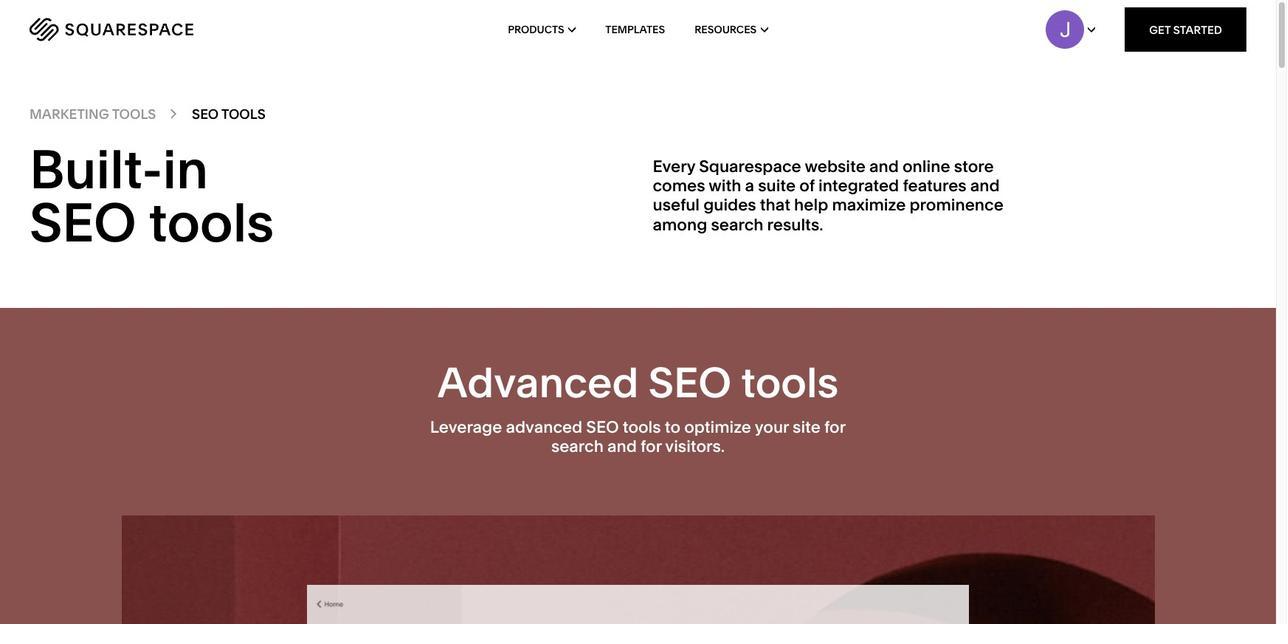 Task type: locate. For each thing, give the bounding box(es) containing it.
a
[[746, 176, 755, 196]]

0 horizontal spatial search
[[552, 436, 604, 456]]

marketing tools link
[[30, 106, 156, 123]]

1 horizontal spatial tools
[[222, 106, 266, 123]]

resources
[[695, 23, 757, 36]]

tools inside leverage advanced seo tools to optimize your site for search and for visitors.
[[623, 417, 661, 437]]

built-
[[30, 136, 163, 201]]

and up maximize
[[870, 156, 899, 176]]

tools
[[149, 190, 274, 254], [742, 357, 839, 407], [623, 417, 661, 437]]

0 vertical spatial tools
[[149, 190, 274, 254]]

suite
[[759, 176, 796, 196]]

comes
[[653, 176, 706, 196]]

advanced seo tools
[[438, 357, 839, 407]]

1 horizontal spatial and
[[870, 156, 899, 176]]

tools
[[112, 106, 156, 123], [222, 106, 266, 123]]

search
[[712, 215, 764, 235], [552, 436, 604, 456]]

0 vertical spatial search
[[712, 215, 764, 235]]

for left to
[[641, 436, 662, 456]]

every
[[653, 156, 696, 176]]

built-in seo tools
[[30, 136, 274, 254]]

2 horizontal spatial tools
[[742, 357, 839, 407]]

1 horizontal spatial for
[[825, 417, 847, 437]]

2 vertical spatial tools
[[623, 417, 661, 437]]

leverage
[[430, 417, 502, 437]]

templates link
[[606, 0, 666, 59]]

search inside leverage advanced seo tools to optimize your site for search and for visitors.
[[552, 436, 604, 456]]

and right features
[[971, 176, 1000, 196]]

seo
[[192, 106, 219, 123], [30, 190, 136, 254], [649, 357, 732, 407], [587, 417, 619, 437]]

2 tools from the left
[[222, 106, 266, 123]]

1 horizontal spatial tools
[[623, 417, 661, 437]]

1 horizontal spatial search
[[712, 215, 764, 235]]

marketing
[[30, 106, 109, 123]]

guides
[[704, 195, 757, 215]]

resources button
[[695, 0, 769, 59]]

0 horizontal spatial tools
[[149, 190, 274, 254]]

1 vertical spatial search
[[552, 436, 604, 456]]

get started link
[[1126, 7, 1247, 52]]

tools for seo tools
[[222, 106, 266, 123]]

0 horizontal spatial tools
[[112, 106, 156, 123]]

for right site on the right bottom
[[825, 417, 847, 437]]

prominence
[[910, 195, 1004, 215]]

and
[[870, 156, 899, 176], [971, 176, 1000, 196], [608, 436, 637, 456]]

squarespace
[[700, 156, 802, 176]]

of
[[800, 176, 815, 196]]

marketing tools
[[30, 106, 156, 123]]

search inside every squarespace website and online store comes with a suite of integrated features and useful guides that help maximize prominence among search results.
[[712, 215, 764, 235]]

tools inside built-in seo tools
[[149, 190, 274, 254]]

for
[[825, 417, 847, 437], [641, 436, 662, 456]]

1 vertical spatial tools
[[742, 357, 839, 407]]

1 tools from the left
[[112, 106, 156, 123]]

and left to
[[608, 436, 637, 456]]

squarespace logo image
[[30, 18, 193, 41]]

help
[[795, 195, 829, 215]]

online
[[903, 156, 951, 176]]

tools for leverage advanced seo tools to optimize your site for search and for visitors.
[[623, 417, 661, 437]]

0 horizontal spatial and
[[608, 436, 637, 456]]

seo inside built-in seo tools
[[30, 190, 136, 254]]



Task type: vqa. For each thing, say whether or not it's contained in the screenshot.
Alignflow
no



Task type: describe. For each thing, give the bounding box(es) containing it.
leverage advanced seo tools to optimize your site for search and for visitors.
[[430, 417, 847, 456]]

features
[[903, 176, 967, 196]]

tools for marketing tools
[[112, 106, 156, 123]]

store
[[955, 156, 995, 176]]

products
[[508, 23, 565, 36]]

site
[[793, 417, 821, 437]]

seo inside leverage advanced seo tools to optimize your site for search and for visitors.
[[587, 417, 619, 437]]

among
[[653, 215, 708, 235]]

to
[[665, 417, 681, 437]]

your
[[755, 417, 789, 437]]

seo tools
[[192, 106, 266, 123]]

maximize
[[833, 195, 906, 215]]

and inside leverage advanced seo tools to optimize your site for search and for visitors.
[[608, 436, 637, 456]]

get started
[[1150, 23, 1223, 37]]

2 horizontal spatial and
[[971, 176, 1000, 196]]

that
[[761, 195, 791, 215]]

tools for built-in seo tools
[[149, 190, 274, 254]]

advanced
[[438, 357, 639, 407]]

0 horizontal spatial for
[[641, 436, 662, 456]]

website
[[805, 156, 866, 176]]

advanced
[[506, 417, 583, 437]]

optimize
[[685, 417, 752, 437]]

integrated
[[819, 176, 900, 196]]

products button
[[508, 0, 576, 59]]

in
[[163, 136, 208, 201]]

every squarespace website and online store comes with a suite of integrated features and useful guides that help maximize prominence among search results.
[[653, 156, 1004, 235]]

get
[[1150, 23, 1172, 37]]

with
[[709, 176, 742, 196]]

visitors.
[[666, 436, 725, 456]]

results.
[[768, 215, 824, 235]]

started
[[1174, 23, 1223, 37]]

templates
[[606, 23, 666, 36]]

squarespace logo link
[[30, 18, 273, 41]]

useful
[[653, 195, 700, 215]]

search keywords page in the analytics panel on squarespace platform image
[[307, 585, 970, 624]]



